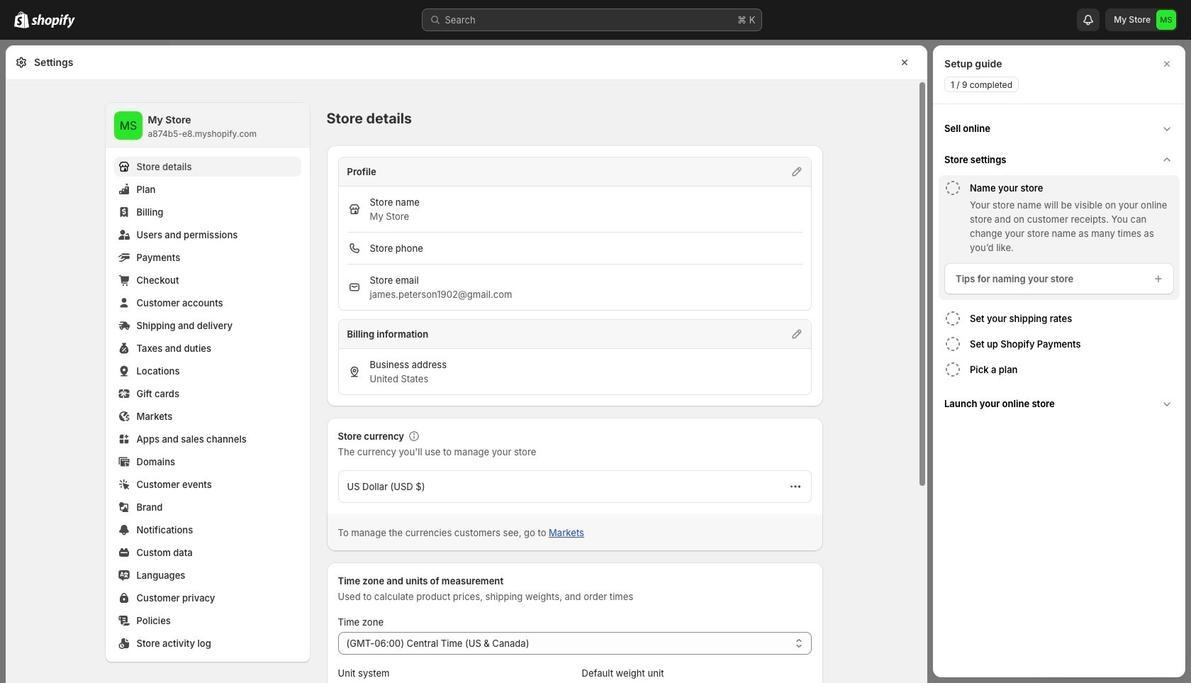 Task type: describe. For each thing, give the bounding box(es) containing it.
settings dialog
[[6, 45, 928, 683]]

mark set your shipping rates as done image
[[945, 310, 962, 327]]

shopify image
[[31, 14, 75, 28]]



Task type: locate. For each thing, give the bounding box(es) containing it.
shopify image
[[14, 11, 29, 28]]

my store image
[[1157, 10, 1177, 30]]

dialog
[[934, 45, 1186, 677]]

my store image
[[114, 111, 142, 140]]

mark name your store as done image
[[945, 179, 962, 196]]

shop settings menu element
[[105, 103, 310, 662]]

mark pick a plan as done image
[[945, 361, 962, 378]]

mark set up shopify payments as done image
[[945, 336, 962, 353]]



Task type: vqa. For each thing, say whether or not it's contained in the screenshot.
Mark Pick a plan as done icon
yes



